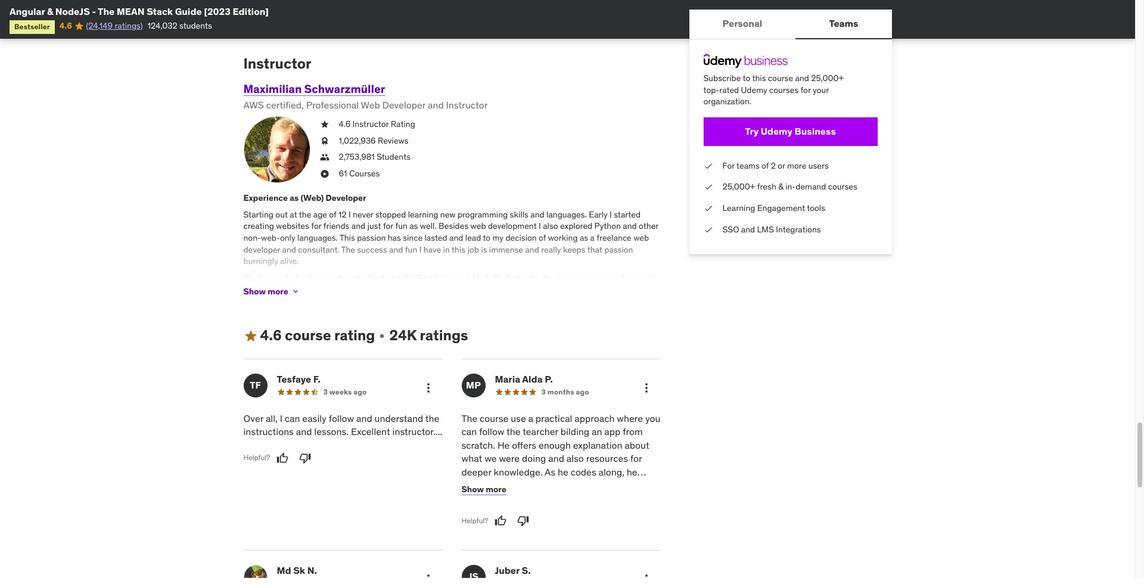 Task type: locate. For each thing, give the bounding box(es) containing it.
maximilian
[[244, 82, 302, 96]]

2 vertical spatial web
[[276, 272, 291, 283]]

0 vertical spatial angular
[[10, 5, 45, 17]]

1 vertical spatial passion
[[605, 244, 633, 255]]

maximilian schwarzmüller image
[[244, 116, 310, 183]]

passion
[[357, 232, 386, 243], [605, 244, 633, 255]]

0 vertical spatial fun
[[396, 221, 408, 232]]

medium image
[[244, 329, 258, 343]]

xsmall image left the 61
[[320, 168, 329, 180]]

1 vertical spatial starting
[[244, 272, 274, 283]]

0 vertical spatial show more
[[244, 286, 288, 297]]

ratings
[[420, 326, 468, 345]]

0 vertical spatial in
[[443, 244, 450, 255]]

as inside the course use a practical approach where you can follow the tearcher bilding an app from scratch. he offers enough explanation about what we were doing and also resources for deeper knowledge. as he codes along, he encountered some errors that he fixes on screen which i found great as part of the learning process. as a front end developer, i really enjoyed having a view from the server side.
[[577, 493, 586, 505]]

1 vertical spatial from
[[582, 519, 602, 531]]

of down 'fixes'
[[608, 493, 617, 505]]

1 horizontal spatial the
[[341, 244, 355, 255]]

1 vertical spatial that
[[571, 479, 588, 491]]

to inside experience as (web) developer starting out at the age of 12 i never stopped learning new programming skills and languages. early i started creating websites for friends and just for fun as well. besides web development i also explored python and other non-web-only languages. this passion has since lasted and lead to my decision of working as a freelance web developer and consultant. the success and fun i have in this job is immense and really keeps that passion burningly alive. starting web development on the backend (php with laravel, nodejs, python) i also became more and more of a frontend developer using modern frameworks like react, angular or vuejs in a lot of projects. i love both worlds nowadays!
[[483, 232, 491, 243]]

web down alive.
[[276, 272, 291, 283]]

i love
[[598, 284, 617, 295]]

the inside the course use a practical approach where you can follow the tearcher bilding an app from scratch. he offers enough explanation about what we were doing and also resources for deeper knowledge. as he codes along, he encountered some errors that he fixes on screen which i found great as part of the learning process. as a front end developer, i really enjoyed having a view from the server side.
[[462, 413, 478, 424]]

0 horizontal spatial follow
[[329, 413, 354, 424]]

rating
[[391, 119, 415, 129]]

to
[[743, 73, 751, 83], [483, 232, 491, 243]]

n.
[[307, 565, 317, 576]]

courses right demand
[[829, 181, 858, 192]]

xsmall image for for
[[704, 160, 713, 172]]

enjoyed
[[487, 519, 520, 531]]

course down "nowadays!"
[[285, 326, 331, 345]]

& left 'in-' on the top right of the page
[[779, 181, 784, 192]]

4.6 down nodejs on the top of page
[[59, 21, 72, 31]]

1 vertical spatial learning
[[462, 506, 496, 518]]

4.6 up 1,022,936
[[339, 119, 351, 129]]

0 horizontal spatial helpful?
[[244, 453, 270, 462]]

& left nodejs on the top of page
[[47, 5, 53, 17]]

fun up has
[[396, 221, 408, 232]]

users
[[809, 160, 829, 171]]

1 horizontal spatial angular
[[463, 284, 491, 295]]

practical
[[536, 413, 573, 424]]

xsmall image for 4.6
[[320, 119, 329, 130]]

as down found
[[537, 506, 547, 518]]

freelance
[[597, 232, 632, 243]]

0 horizontal spatial 4.6
[[59, 21, 72, 31]]

this inside experience as (web) developer starting out at the age of 12 i never stopped learning new programming skills and languages. early i started creating websites for friends and just for fun as well. besides web development i also explored python and other non-web-only languages. this passion has since lasted and lead to my decision of working as a freelance web developer and consultant. the success and fun i have in this job is immense and really keeps that passion burningly alive. starting web development on the backend (php with laravel, nodejs, python) i also became more and more of a frontend developer using modern frameworks like react, angular or vuejs in a lot of projects. i love both worlds nowadays!
[[452, 244, 466, 255]]

0 horizontal spatial show more
[[244, 286, 288, 297]]

more left users
[[788, 160, 807, 171]]

i up 'python'
[[610, 209, 612, 220]]

he up errors
[[558, 466, 569, 478]]

maria alda p.
[[495, 373, 553, 385]]

xsmall image left the 24k
[[378, 331, 387, 341]]

web down programming
[[471, 221, 486, 232]]

demand
[[796, 181, 827, 192]]

0 vertical spatial course
[[768, 73, 794, 83]]

besides
[[439, 221, 469, 232]]

end
[[580, 506, 596, 518]]

show more down burningly
[[244, 286, 288, 297]]

the down developer,
[[604, 519, 618, 531]]

udemy up organization.
[[741, 84, 768, 95]]

1 starting from the top
[[244, 209, 274, 220]]

this
[[753, 73, 766, 83], [452, 244, 466, 255]]

1 horizontal spatial he
[[591, 479, 601, 491]]

developer inside experience as (web) developer starting out at the age of 12 i never stopped learning new programming skills and languages. early i started creating websites for friends and just for fun as well. besides web development i also explored python and other non-web-only languages. this passion has since lasted and lead to my decision of working as a freelance web developer and consultant. the success and fun i have in this job is immense and really keeps that passion burningly alive. starting web development on the backend (php with laravel, nodejs, python) i also became more and more of a frontend developer using modern frameworks like react, angular or vuejs in a lot of projects. i love both worlds nowadays!
[[326, 193, 366, 203]]

the up "scratch."
[[462, 413, 478, 424]]

2 starting from the top
[[244, 272, 274, 283]]

more
[[788, 160, 807, 171], [590, 272, 609, 283], [627, 272, 646, 283], [268, 286, 288, 297], [486, 484, 507, 495]]

this left job
[[452, 244, 466, 255]]

0 vertical spatial show more button
[[244, 280, 300, 304]]

1 horizontal spatial ago
[[576, 387, 589, 396]]

0 vertical spatial courses
[[770, 84, 799, 95]]

additional actions for review by juber s. image
[[639, 572, 654, 578]]

25,000+ inside subscribe to this course and 25,000+ top‑rated udemy courses for your organization.
[[812, 73, 844, 83]]

has
[[388, 232, 401, 243]]

both
[[619, 284, 636, 295]]

xsmall image for 61 courses
[[320, 168, 329, 180]]

1 horizontal spatial learning
[[462, 506, 496, 518]]

along,
[[599, 466, 625, 478]]

follow inside over all, i can easily follow and understand the instructions and lessons.  excellent instructor....
[[329, 413, 354, 424]]

1 vertical spatial follow
[[479, 426, 505, 438]]

he up on
[[627, 466, 638, 478]]

in
[[443, 244, 450, 255], [527, 284, 534, 295]]

other
[[639, 221, 659, 232]]

1 vertical spatial development
[[293, 272, 342, 283]]

0 vertical spatial starting
[[244, 209, 274, 220]]

also up lot
[[541, 272, 556, 283]]

on the
[[344, 272, 367, 283]]

2 vertical spatial course
[[480, 413, 509, 424]]

really
[[541, 244, 561, 255], [462, 519, 484, 531]]

1 vertical spatial course
[[285, 326, 331, 345]]

of left 12 at the top
[[329, 209, 337, 220]]

1 vertical spatial in
[[527, 284, 534, 295]]

25,000+ up learning
[[723, 181, 756, 192]]

0 horizontal spatial show more button
[[244, 280, 300, 304]]

i
[[349, 209, 351, 220], [610, 209, 612, 220], [539, 221, 541, 232], [419, 244, 422, 255], [536, 272, 539, 283], [280, 413, 283, 424], [520, 493, 522, 505], [645, 506, 647, 518]]

angular down the nodejs,
[[463, 284, 491, 295]]

1 horizontal spatial passion
[[605, 244, 633, 255]]

1 horizontal spatial follow
[[479, 426, 505, 438]]

of left 2
[[762, 160, 769, 171]]

0 vertical spatial instructor
[[244, 54, 312, 73]]

passion down freelance
[[605, 244, 633, 255]]

app
[[605, 426, 621, 438]]

at
[[290, 209, 297, 220]]

enough
[[539, 439, 571, 451]]

1 horizontal spatial 4.6
[[260, 326, 282, 345]]

0 vertical spatial helpful?
[[244, 453, 270, 462]]

for down about
[[631, 453, 642, 464]]

tab list
[[689, 10, 892, 39]]

developer up rating
[[382, 99, 426, 111]]

this down "udemy business" image at the top of page
[[753, 73, 766, 83]]

udemy business image
[[704, 54, 788, 68]]

3 left weeks
[[323, 387, 328, 396]]

more down alive.
[[268, 286, 288, 297]]

development down skills
[[488, 221, 537, 232]]

0 vertical spatial developer
[[244, 244, 280, 255]]

the left "success"
[[341, 244, 355, 255]]

in right have
[[443, 244, 450, 255]]

1 vertical spatial also
[[541, 272, 556, 283]]

course inside the course use a practical approach where you can follow the tearcher bilding an app from scratch. he offers enough explanation about what we were doing and also resources for deeper knowledge. as he codes along, he encountered some errors that he fixes on screen which i found great as part of the learning process. as a front end developer, i really enjoyed having a view from the server side.
[[480, 413, 509, 424]]

course down "udemy business" image at the top of page
[[768, 73, 794, 83]]

can inside the course use a practical approach where you can follow the tearcher bilding an app from scratch. he offers enough explanation about what we were doing and also resources for deeper knowledge. as he codes along, he encountered some errors that he fixes on screen which i found great as part of the learning process. as a front end developer, i really enjoyed having a view from the server side.
[[462, 426, 477, 438]]

more down deeper
[[486, 484, 507, 495]]

also inside the course use a practical approach where you can follow the tearcher bilding an app from scratch. he offers enough explanation about what we were doing and also resources for deeper knowledge. as he codes along, he encountered some errors that he fixes on screen which i found great as part of the learning process. as a front end developer, i really enjoyed having a view from the server side.
[[567, 453, 584, 464]]

part
[[589, 493, 606, 505]]

0 vertical spatial &
[[47, 5, 53, 17]]

1 vertical spatial angular
[[463, 284, 491, 295]]

of right lot
[[554, 284, 561, 295]]

helpful? up 'side.'
[[462, 516, 488, 525]]

1 vertical spatial show more
[[462, 484, 507, 495]]

months
[[548, 387, 575, 396]]

can right all,
[[285, 413, 300, 424]]

web
[[471, 221, 486, 232], [634, 232, 649, 243], [276, 272, 291, 283]]

lot
[[542, 284, 552, 295]]

xsmall image left 2,753,981
[[320, 152, 329, 163]]

1 vertical spatial &
[[779, 181, 784, 192]]

course for 4.6 course rating
[[285, 326, 331, 345]]

fun down since
[[405, 244, 417, 255]]

1,022,936
[[339, 135, 376, 146]]

mark review by tesfaye f. as unhelpful image
[[299, 452, 311, 464]]

development
[[488, 221, 537, 232], [293, 272, 342, 283]]

really down working
[[541, 244, 561, 255]]

aws
[[244, 99, 264, 111]]

understand
[[375, 413, 423, 424]]

1 vertical spatial developer
[[326, 193, 366, 203]]

course
[[768, 73, 794, 83], [285, 326, 331, 345], [480, 413, 509, 424]]

i inside over all, i can easily follow and understand the instructions and lessons.  excellent instructor....
[[280, 413, 283, 424]]

really inside experience as (web) developer starting out at the age of 12 i never stopped learning new programming skills and languages. early i started creating websites for friends and just for fun as well. besides web development i also explored python and other non-web-only languages. this passion has since lasted and lead to my decision of working as a freelance web developer and consultant. the success and fun i have in this job is immense and really keeps that passion burningly alive. starting web development on the backend (php with laravel, nodejs, python) i also became more and more of a frontend developer using modern frameworks like react, angular or vuejs in a lot of projects. i love both worlds nowadays!
[[541, 244, 561, 255]]

0 vertical spatial to
[[743, 73, 751, 83]]

errors
[[544, 479, 569, 491]]

1 horizontal spatial developer
[[382, 99, 426, 111]]

1 ago from the left
[[354, 387, 367, 396]]

you
[[646, 413, 661, 424]]

xsmall image down professional
[[320, 119, 329, 130]]

mark review by maria alda p. as unhelpful image
[[518, 515, 529, 527]]

starting up frontend
[[244, 272, 274, 283]]

modern
[[345, 284, 374, 295]]

show more button
[[244, 280, 300, 304], [462, 478, 507, 501]]

that right keeps
[[588, 244, 603, 255]]

xsmall image left for
[[704, 160, 713, 172]]

0 vertical spatial development
[[488, 221, 537, 232]]

2 3 from the left
[[542, 387, 546, 396]]

explored
[[560, 221, 593, 232]]

0 vertical spatial 4.6
[[59, 21, 72, 31]]

0 vertical spatial developer
[[382, 99, 426, 111]]

as up at
[[290, 193, 299, 203]]

1 horizontal spatial from
[[623, 426, 643, 438]]

scratch.
[[462, 439, 495, 451]]

found
[[525, 493, 549, 505]]

1 horizontal spatial or
[[778, 160, 786, 171]]

0 vertical spatial the
[[98, 5, 115, 17]]

projects.
[[563, 284, 596, 295]]

udemy inside subscribe to this course and 25,000+ top‑rated udemy courses for your organization.
[[741, 84, 768, 95]]

experience as (web) developer starting out at the age of 12 i never stopped learning new programming skills and languages. early i started creating websites for friends and just for fun as well. besides web development i also explored python and other non-web-only languages. this passion has since lasted and lead to my decision of working as a freelance web developer and consultant. the success and fun i have in this job is immense and really keeps that passion burningly alive. starting web development on the backend (php with laravel, nodejs, python) i also became more and more of a frontend developer using modern frameworks like react, angular or vuejs in a lot of projects. i love both worlds nowadays!
[[244, 193, 659, 306]]

xsmall image left 'sso'
[[704, 224, 713, 236]]

1 vertical spatial the
[[341, 244, 355, 255]]

1 vertical spatial helpful?
[[462, 516, 488, 525]]

the
[[299, 209, 311, 220], [426, 413, 440, 424], [507, 426, 521, 438], [619, 493, 633, 505], [604, 519, 618, 531]]

mark review by tesfaye f. as helpful image
[[277, 452, 289, 464]]

stack
[[147, 5, 173, 17]]

to left my
[[483, 232, 491, 243]]

to down "udemy business" image at the top of page
[[743, 73, 751, 83]]

also up working
[[543, 221, 558, 232]]

4.6 instructor rating
[[339, 119, 415, 129]]

show down deeper
[[462, 484, 484, 495]]

1 vertical spatial courses
[[829, 181, 858, 192]]

0 vertical spatial this
[[753, 73, 766, 83]]

3 for f.
[[323, 387, 328, 396]]

as up end
[[577, 493, 586, 505]]

xsmall image
[[320, 135, 329, 147], [320, 152, 329, 163], [320, 168, 329, 180], [704, 203, 713, 214], [704, 224, 713, 236], [378, 331, 387, 341]]

helpful? for mark review by maria alda p. as helpful image
[[462, 516, 488, 525]]

we
[[485, 453, 497, 464]]

4.6 for 4.6
[[59, 21, 72, 31]]

0 horizontal spatial show
[[244, 286, 266, 297]]

the right at
[[299, 209, 311, 220]]

0 vertical spatial passion
[[357, 232, 386, 243]]

0 horizontal spatial developer
[[326, 193, 366, 203]]

udemy right try
[[761, 125, 793, 137]]

0 horizontal spatial from
[[582, 519, 602, 531]]

keeps
[[563, 244, 586, 255]]

lessons.
[[314, 426, 349, 438]]

show more button down we
[[462, 478, 507, 501]]

immense
[[489, 244, 523, 255]]

maximilian schwarzmüller aws certified, professional web developer and instructor
[[244, 82, 488, 111]]

worlds
[[244, 296, 268, 306]]

4.6 for 4.6 course rating
[[260, 326, 282, 345]]

show more down deeper
[[462, 484, 507, 495]]

websites
[[276, 221, 309, 232]]

for
[[801, 84, 811, 95], [311, 221, 322, 232], [383, 221, 393, 232], [631, 453, 642, 464]]

0 horizontal spatial really
[[462, 519, 484, 531]]

0 horizontal spatial course
[[285, 326, 331, 345]]

learning inside experience as (web) developer starting out at the age of 12 i never stopped learning new programming skills and languages. early i started creating websites for friends and just for fun as well. besides web development i also explored python and other non-web-only languages. this passion has since lasted and lead to my decision of working as a freelance web developer and consultant. the success and fun i have in this job is immense and really keeps that passion burningly alive. starting web development on the backend (php with laravel, nodejs, python) i also became more and more of a frontend developer using modern frameworks like react, angular or vuejs in a lot of projects. i love both worlds nowadays!
[[408, 209, 438, 220]]

from down end
[[582, 519, 602, 531]]

can up "scratch."
[[462, 426, 477, 438]]

an
[[592, 426, 602, 438]]

certified,
[[266, 99, 304, 111]]

since
[[403, 232, 423, 243]]

courses left your
[[770, 84, 799, 95]]

in down python)
[[527, 284, 534, 295]]

xsmall image inside show more button
[[291, 287, 300, 296]]

1 horizontal spatial show more button
[[462, 478, 507, 501]]

1 horizontal spatial can
[[462, 426, 477, 438]]

1 horizontal spatial really
[[541, 244, 561, 255]]

web
[[361, 99, 380, 111]]

for left your
[[801, 84, 811, 95]]

ago right weeks
[[354, 387, 367, 396]]

xsmall image left "fresh"
[[704, 181, 713, 193]]

61 courses
[[339, 168, 380, 179]]

0 horizontal spatial learning
[[408, 209, 438, 220]]

were
[[499, 453, 520, 464]]

or right 2
[[778, 160, 786, 171]]

4.6 for 4.6 instructor rating
[[339, 119, 351, 129]]

0 vertical spatial udemy
[[741, 84, 768, 95]]

1 vertical spatial show
[[462, 484, 484, 495]]

xsmall image
[[320, 119, 329, 130], [704, 160, 713, 172], [704, 181, 713, 193], [291, 287, 300, 296]]

learning down screen
[[462, 506, 496, 518]]

1 horizontal spatial helpful?
[[462, 516, 488, 525]]

1 horizontal spatial 3
[[542, 387, 546, 396]]

that down codes
[[571, 479, 588, 491]]

4.6 course rating
[[260, 326, 375, 345]]

xsmall image for learning engagement tools
[[704, 203, 713, 214]]

i right python)
[[536, 272, 539, 283]]

&
[[47, 5, 53, 17], [779, 181, 784, 192]]

xsmall image for 25,000+
[[704, 181, 713, 193]]

1 horizontal spatial show more
[[462, 484, 507, 495]]

for
[[723, 160, 735, 171]]

ago right months
[[576, 387, 589, 396]]

md
[[277, 565, 291, 576]]

1 vertical spatial or
[[493, 284, 501, 295]]

course for the course use a practical approach where you can follow the tearcher bilding an app from scratch. he offers enough explanation about what we were doing and also resources for deeper knowledge. as he codes along, he encountered some errors that he fixes on screen which i found great as part of the learning process. as a front end developer, i really enjoyed having a view from the server side.
[[480, 413, 509, 424]]

angular up bestseller on the left top of page
[[10, 5, 45, 17]]

1 horizontal spatial courses
[[829, 181, 858, 192]]

follow up "he" on the left
[[479, 426, 505, 438]]

subscribe to this course and 25,000+ top‑rated udemy courses for your organization.
[[704, 73, 844, 107]]

also
[[543, 221, 558, 232], [541, 272, 556, 283], [567, 453, 584, 464]]

1 horizontal spatial this
[[753, 73, 766, 83]]

approach
[[575, 413, 615, 424]]

xsmall image for 1,022,936 reviews
[[320, 135, 329, 147]]

the
[[98, 5, 115, 17], [341, 244, 355, 255], [462, 413, 478, 424]]

tab list containing personal
[[689, 10, 892, 39]]

maximilian schwarzmüller link
[[244, 82, 385, 96]]

can
[[285, 413, 300, 424], [462, 426, 477, 438]]

learning up well.
[[408, 209, 438, 220]]

0 horizontal spatial courses
[[770, 84, 799, 95]]

python)
[[506, 272, 534, 283]]

is
[[481, 244, 487, 255]]

1 3 from the left
[[323, 387, 328, 396]]

developer up "nowadays!"
[[284, 284, 321, 295]]

1 vertical spatial developer
[[284, 284, 321, 295]]

2 vertical spatial also
[[567, 453, 584, 464]]

0 horizontal spatial 3
[[323, 387, 328, 396]]

top‑rated
[[704, 84, 739, 95]]

show more inside button
[[244, 286, 288, 297]]

the inside experience as (web) developer starting out at the age of 12 i never stopped learning new programming skills and languages. early i started creating websites for friends and just for fun as well. besides web development i also explored python and other non-web-only languages. this passion has since lasted and lead to my decision of working as a freelance web developer and consultant. the success and fun i have in this job is immense and really keeps that passion burningly alive. starting web development on the backend (php with laravel, nodejs, python) i also became more and more of a frontend developer using modern frameworks like react, angular or vuejs in a lot of projects. i love both worlds nowadays!
[[341, 244, 355, 255]]

front
[[557, 506, 578, 518]]

2 vertical spatial 4.6
[[260, 326, 282, 345]]

lead
[[465, 232, 481, 243]]

2 ago from the left
[[576, 387, 589, 396]]

25,000+ up your
[[812, 73, 844, 83]]

4.6 right the medium image
[[260, 326, 282, 345]]

1 vertical spatial this
[[452, 244, 466, 255]]

0 horizontal spatial or
[[493, 284, 501, 295]]

0 vertical spatial that
[[588, 244, 603, 255]]

ago for approach
[[576, 387, 589, 396]]

0 vertical spatial also
[[543, 221, 558, 232]]

web down other
[[634, 232, 649, 243]]

show down burningly
[[244, 286, 266, 297]]

3 down 'p.'
[[542, 387, 546, 396]]

from down the where at the bottom of page
[[623, 426, 643, 438]]

[2023
[[204, 5, 231, 17]]

frontend
[[250, 284, 282, 295]]

angular inside experience as (web) developer starting out at the age of 12 i never stopped learning new programming skills and languages. early i started creating websites for friends and just for fun as well. besides web development i also explored python and other non-web-only languages. this passion has since lasted and lead to my decision of working as a freelance web developer and consultant. the success and fun i have in this job is immense and really keeps that passion burningly alive. starting web development on the backend (php with laravel, nodejs, python) i also became more and more of a frontend developer using modern frameworks like react, angular or vuejs in a lot of projects. i love both worlds nowadays!
[[463, 284, 491, 295]]

xsmall image left learning
[[704, 203, 713, 214]]

i right all,
[[280, 413, 283, 424]]

1 horizontal spatial to
[[743, 73, 751, 83]]

0 horizontal spatial 25,000+
[[723, 181, 756, 192]]

1 vertical spatial can
[[462, 426, 477, 438]]

and inside maximilian schwarzmüller aws certified, professional web developer and instructor
[[428, 99, 444, 111]]

and inside subscribe to this course and 25,000+ top‑rated udemy courses for your organization.
[[796, 73, 810, 83]]

follow up the lessons.
[[329, 413, 354, 424]]

instructor inside maximilian schwarzmüller aws certified, professional web developer and instructor
[[446, 99, 488, 111]]

passion up "success"
[[357, 232, 386, 243]]

1 horizontal spatial development
[[488, 221, 537, 232]]

my
[[493, 232, 504, 243]]

developer up 12 at the top
[[326, 193, 366, 203]]



Task type: describe. For each thing, give the bounding box(es) containing it.
helpful? for mark review by tesfaye f. as helpful icon
[[244, 453, 270, 462]]

never
[[353, 209, 374, 220]]

age
[[313, 209, 327, 220]]

of down other
[[648, 272, 655, 283]]

0 horizontal spatial developer
[[244, 244, 280, 255]]

professional
[[306, 99, 359, 111]]

just
[[368, 221, 381, 232]]

skills
[[510, 209, 529, 220]]

i left explored at the top
[[539, 221, 541, 232]]

maria
[[495, 373, 521, 385]]

the down on
[[619, 493, 633, 505]]

3 months ago
[[542, 387, 589, 396]]

of inside the course use a practical approach where you can follow the tearcher bilding an app from scratch. he offers enough explanation about what we were doing and also resources for deeper knowledge. as he codes along, he encountered some errors that he fixes on screen which i found great as part of the learning process. as a front end developer, i really enjoyed having a view from the server side.
[[608, 493, 617, 505]]

(web)
[[301, 193, 324, 203]]

process.
[[499, 506, 534, 518]]

show more for left show more button
[[244, 286, 288, 297]]

this inside subscribe to this course and 25,000+ top‑rated udemy courses for your organization.
[[753, 73, 766, 83]]

i left have
[[419, 244, 422, 255]]

mark review by maria alda p. as helpful image
[[495, 515, 507, 527]]

1 horizontal spatial in
[[527, 284, 534, 295]]

integrations
[[776, 224, 821, 235]]

started
[[614, 209, 641, 220]]

1 horizontal spatial web
[[471, 221, 486, 232]]

or inside experience as (web) developer starting out at the age of 12 i never stopped learning new programming skills and languages. early i started creating websites for friends and just for fun as well. besides web development i also explored python and other non-web-only languages. this passion has since lasted and lead to my decision of working as a freelance web developer and consultant. the success and fun i have in this job is immense and really keeps that passion burningly alive. starting web development on the backend (php with laravel, nodejs, python) i also became more and more of a frontend developer using modern frameworks like react, angular or vuejs in a lot of projects. i love both worlds nowadays!
[[493, 284, 501, 295]]

24k
[[390, 326, 417, 345]]

0 horizontal spatial the
[[98, 5, 115, 17]]

new
[[440, 209, 456, 220]]

additional actions for review by tesfaye f. image
[[421, 381, 436, 395]]

a left lot
[[536, 284, 540, 295]]

backend
[[369, 272, 401, 283]]

students
[[179, 21, 212, 31]]

1 vertical spatial 25,000+
[[723, 181, 756, 192]]

show more for bottom show more button
[[462, 484, 507, 495]]

3 for alda
[[542, 387, 546, 396]]

offers
[[512, 439, 537, 451]]

ratings)
[[115, 21, 143, 31]]

course inside subscribe to this course and 25,000+ top‑rated udemy courses for your organization.
[[768, 73, 794, 83]]

(24,149
[[86, 21, 113, 31]]

0 horizontal spatial angular
[[10, 5, 45, 17]]

ago for follow
[[354, 387, 367, 396]]

excellent
[[351, 426, 390, 438]]

and inside the course use a practical approach where you can follow the tearcher bilding an app from scratch. he offers enough explanation about what we were doing and also resources for deeper knowledge. as he codes along, he encountered some errors that he fixes on screen which i found great as part of the learning process. as a front end developer, i really enjoyed having a view from the server side.
[[549, 453, 565, 464]]

p.
[[545, 373, 553, 385]]

courses inside subscribe to this course and 25,000+ top‑rated udemy courses for your organization.
[[770, 84, 799, 95]]

learning inside the course use a practical approach where you can follow the tearcher bilding an app from scratch. he offers enough explanation about what we were doing and also resources for deeper knowledge. as he codes along, he encountered some errors that he fixes on screen which i found great as part of the learning process. as a front end developer, i really enjoyed having a view from the server side.
[[462, 506, 496, 518]]

friends
[[324, 221, 350, 232]]

deeper
[[462, 466, 492, 478]]

sk
[[293, 565, 305, 576]]

1,022,936 reviews
[[339, 135, 409, 146]]

2,753,981
[[339, 152, 375, 162]]

for teams of 2 or more users
[[723, 160, 829, 171]]

2 horizontal spatial web
[[634, 232, 649, 243]]

2
[[771, 160, 776, 171]]

3 weeks ago
[[323, 387, 367, 396]]

really inside the course use a practical approach where you can follow the tearcher bilding an app from scratch. he offers enough explanation about what we were doing and also resources for deeper knowledge. as he codes along, he encountered some errors that he fixes on screen which i found great as part of the learning process. as a front end developer, i really enjoyed having a view from the server side.
[[462, 519, 484, 531]]

1 horizontal spatial &
[[779, 181, 784, 192]]

doing
[[522, 453, 546, 464]]

what
[[462, 453, 482, 464]]

decision
[[506, 232, 537, 243]]

bilding
[[561, 426, 590, 438]]

for inside the course use a practical approach where you can follow the tearcher bilding an app from scratch. he offers enough explanation about what we were doing and also resources for deeper knowledge. as he codes along, he encountered some errors that he fixes on screen which i found great as part of the learning process. as a front end developer, i really enjoyed having a view from the server side.
[[631, 453, 642, 464]]

0 vertical spatial or
[[778, 160, 786, 171]]

more up "i love"
[[590, 272, 609, 283]]

consultant.
[[298, 244, 340, 255]]

a left "view"
[[553, 519, 558, 531]]

all,
[[266, 413, 278, 424]]

codes
[[571, 466, 597, 478]]

0 horizontal spatial development
[[293, 272, 342, 283]]

courses
[[349, 168, 380, 179]]

1 horizontal spatial show
[[462, 484, 484, 495]]

i up server
[[645, 506, 647, 518]]

job
[[468, 244, 479, 255]]

nodejs
[[55, 5, 90, 17]]

languages.
[[547, 209, 587, 220]]

-
[[92, 5, 96, 17]]

for down stopped
[[383, 221, 393, 232]]

business
[[795, 125, 836, 137]]

developer inside maximilian schwarzmüller aws certified, professional web developer and instructor
[[382, 99, 426, 111]]

teams button
[[796, 10, 892, 38]]

additional actions for review by md sk n. image
[[421, 572, 436, 578]]

0 vertical spatial show
[[244, 286, 266, 297]]

i up process.
[[520, 493, 522, 505]]

2 horizontal spatial he
[[627, 466, 638, 478]]

non-
[[244, 232, 261, 243]]

1 vertical spatial as
[[537, 506, 547, 518]]

0 horizontal spatial he
[[558, 466, 569, 478]]

a up worlds
[[244, 284, 248, 295]]

a down 'python'
[[591, 232, 595, 243]]

to inside subscribe to this course and 25,000+ top‑rated udemy courses for your organization.
[[743, 73, 751, 83]]

instructions
[[244, 426, 294, 438]]

the course use a practical approach where you can follow the tearcher bilding an app from scratch. he offers enough explanation about what we were doing and also resources for deeper knowledge. as he codes along, he encountered some errors that he fixes on screen which i found great as part of the learning process. as a front end developer, i really enjoyed having a view from the server side.
[[462, 413, 661, 545]]

0 vertical spatial as
[[545, 466, 556, 478]]

use
[[511, 413, 526, 424]]

resources
[[586, 453, 628, 464]]

great
[[552, 493, 574, 505]]

easily
[[302, 413, 327, 424]]

react,
[[437, 284, 461, 295]]

that inside experience as (web) developer starting out at the age of 12 i never stopped learning new programming skills and languages. early i started creating websites for friends and just for fun as well. besides web development i also explored python and other non-web-only languages. this passion has since lasted and lead to my decision of working as a freelance web developer and consultant. the success and fun i have in this job is immense and really keeps that passion burningly alive. starting web development on the backend (php with laravel, nodejs, python) i also became more and more of a frontend developer using modern frameworks like react, angular or vuejs in a lot of projects. i love both worlds nowadays!
[[588, 244, 603, 255]]

can inside over all, i can easily follow and understand the instructions and lessons.  excellent instructor....
[[285, 413, 300, 424]]

the down use
[[507, 426, 521, 438]]

personal button
[[689, 10, 796, 38]]

0 horizontal spatial &
[[47, 5, 53, 17]]

out
[[276, 209, 288, 220]]

for up only languages. this
[[311, 221, 322, 232]]

0 vertical spatial from
[[623, 426, 643, 438]]

juber s.
[[495, 565, 531, 576]]

alive.
[[280, 256, 299, 267]]

0 horizontal spatial passion
[[357, 232, 386, 243]]

sso
[[723, 224, 740, 235]]

server
[[620, 519, 646, 531]]

61
[[339, 168, 347, 179]]

0 horizontal spatial web
[[276, 272, 291, 283]]

like
[[422, 284, 435, 295]]

1 vertical spatial show more button
[[462, 478, 507, 501]]

juber
[[495, 565, 520, 576]]

1 vertical spatial udemy
[[761, 125, 793, 137]]

bestseller
[[14, 22, 50, 31]]

f.
[[313, 373, 321, 385]]

124,032 students
[[148, 21, 212, 31]]

12
[[339, 209, 347, 220]]

that inside the course use a practical approach where you can follow the tearcher bilding an app from scratch. he offers enough explanation about what we were doing and also resources for deeper knowledge. as he codes along, he encountered some errors that he fixes on screen which i found great as part of the learning process. as a front end developer, i really enjoyed having a view from the server side.
[[571, 479, 588, 491]]

mp
[[466, 379, 481, 391]]

follow inside the course use a practical approach where you can follow the tearcher bilding an app from scratch. he offers enough explanation about what we were doing and also resources for deeper knowledge. as he codes along, he encountered some errors that he fixes on screen which i found great as part of the learning process. as a front end developer, i really enjoyed having a view from the server side.
[[479, 426, 505, 438]]

of left working
[[539, 232, 546, 243]]

more up both
[[627, 272, 646, 283]]

nodejs,
[[473, 272, 504, 283]]

1 horizontal spatial instructor
[[353, 119, 389, 129]]

with
[[424, 272, 440, 283]]

xsmall image for 2,753,981 students
[[320, 152, 329, 163]]

web-
[[261, 232, 280, 243]]

2,753,981 students
[[339, 152, 411, 162]]

python
[[595, 221, 621, 232]]

1 vertical spatial fun
[[405, 244, 417, 255]]

he
[[498, 439, 510, 451]]

i right 12 at the top
[[349, 209, 351, 220]]

a right use
[[529, 413, 534, 424]]

tesfaye
[[277, 373, 311, 385]]

knowledge.
[[494, 466, 543, 478]]

as up since
[[410, 221, 418, 232]]

some
[[518, 479, 541, 491]]

having
[[523, 519, 551, 531]]

for inside subscribe to this course and 25,000+ top‑rated udemy courses for your organization.
[[801, 84, 811, 95]]

stopped
[[376, 209, 406, 220]]

over
[[244, 413, 264, 424]]

additional actions for review by maria alda p. image
[[639, 381, 654, 395]]

try
[[745, 125, 759, 137]]

personal
[[723, 18, 763, 29]]

(24,149 ratings)
[[86, 21, 143, 31]]

0 horizontal spatial instructor
[[244, 54, 312, 73]]

xsmall image for sso and lms integrations
[[704, 224, 713, 236]]

the inside experience as (web) developer starting out at the age of 12 i never stopped learning new programming skills and languages. early i started creating websites for friends and just for fun as well. besides web development i also explored python and other non-web-only languages. this passion has since lasted and lead to my decision of working as a freelance web developer and consultant. the success and fun i have in this job is immense and really keeps that passion burningly alive. starting web development on the backend (php with laravel, nodejs, python) i also became more and more of a frontend developer using modern frameworks like react, angular or vuejs in a lot of projects. i love both worlds nowadays!
[[299, 209, 311, 220]]

1 horizontal spatial developer
[[284, 284, 321, 295]]

the inside over all, i can easily follow and understand the instructions and lessons.  excellent instructor....
[[426, 413, 440, 424]]

organization.
[[704, 96, 752, 107]]

as down explored at the top
[[580, 232, 589, 243]]

s.
[[522, 565, 531, 576]]

guide
[[175, 5, 202, 17]]

a left front
[[550, 506, 555, 518]]

only languages. this
[[280, 232, 355, 243]]



Task type: vqa. For each thing, say whether or not it's contained in the screenshot.
Text associated with Format
no



